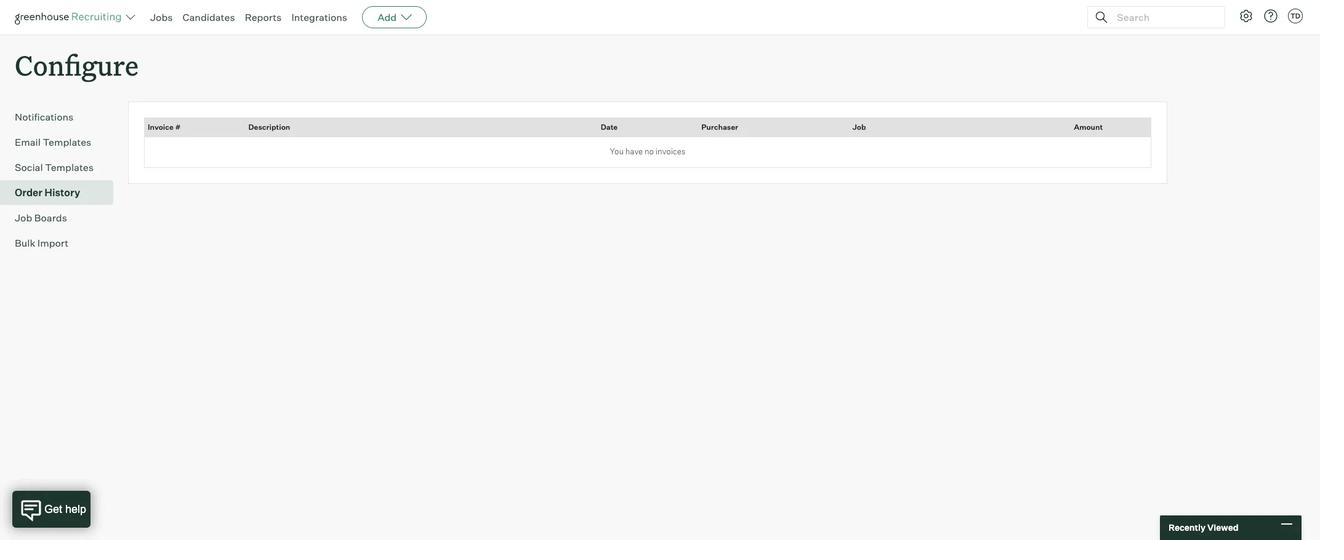 Task type: describe. For each thing, give the bounding box(es) containing it.
social templates
[[15, 161, 94, 174]]

invoices
[[656, 147, 686, 157]]

social
[[15, 161, 43, 174]]

job for job
[[852, 123, 866, 132]]

greenhouse recruiting image
[[15, 10, 126, 25]]

recently viewed
[[1169, 523, 1238, 533]]

#
[[175, 123, 181, 132]]

bulk import
[[15, 237, 68, 249]]

no
[[645, 147, 654, 157]]

configure image
[[1239, 9, 1254, 23]]

jobs
[[150, 11, 173, 23]]

history
[[45, 187, 80, 199]]

templates for email templates
[[43, 136, 91, 148]]

integrations
[[291, 11, 347, 23]]

job boards link
[[15, 211, 108, 225]]

td button
[[1286, 6, 1305, 26]]

bulk import link
[[15, 236, 108, 251]]

you have no invoices
[[610, 147, 686, 157]]

notifications
[[15, 111, 73, 123]]

email templates
[[15, 136, 91, 148]]

recently
[[1169, 523, 1205, 533]]

email templates link
[[15, 135, 108, 150]]

templates for social templates
[[45, 161, 94, 174]]

amount
[[1074, 123, 1103, 132]]



Task type: locate. For each thing, give the bounding box(es) containing it.
Search text field
[[1114, 8, 1213, 26]]

1 vertical spatial templates
[[45, 161, 94, 174]]

templates inside email templates link
[[43, 136, 91, 148]]

bulk
[[15, 237, 35, 249]]

add
[[377, 11, 397, 23]]

configure
[[15, 47, 139, 83]]

boards
[[34, 212, 67, 224]]

job
[[852, 123, 866, 132], [15, 212, 32, 224]]

jobs link
[[150, 11, 173, 23]]

job boards
[[15, 212, 67, 224]]

add button
[[362, 6, 427, 28]]

invoice #
[[148, 123, 181, 132]]

candidates
[[183, 11, 235, 23]]

order history link
[[15, 185, 108, 200]]

you
[[610, 147, 624, 157]]

have
[[625, 147, 643, 157]]

0 vertical spatial job
[[852, 123, 866, 132]]

1 vertical spatial job
[[15, 212, 32, 224]]

social templates link
[[15, 160, 108, 175]]

notifications link
[[15, 110, 108, 124]]

integrations link
[[291, 11, 347, 23]]

viewed
[[1207, 523, 1238, 533]]

date
[[601, 123, 618, 132]]

templates
[[43, 136, 91, 148], [45, 161, 94, 174]]

candidates link
[[183, 11, 235, 23]]

purchaser
[[701, 123, 738, 132]]

email
[[15, 136, 41, 148]]

order history
[[15, 187, 80, 199]]

templates up social templates "link"
[[43, 136, 91, 148]]

reports
[[245, 11, 282, 23]]

templates up history
[[45, 161, 94, 174]]

import
[[37, 237, 68, 249]]

0 vertical spatial templates
[[43, 136, 91, 148]]

td button
[[1288, 9, 1303, 23]]

templates inside social templates "link"
[[45, 161, 94, 174]]

1 horizontal spatial job
[[852, 123, 866, 132]]

reports link
[[245, 11, 282, 23]]

td
[[1290, 12, 1300, 20]]

description
[[248, 123, 290, 132]]

order
[[15, 187, 42, 199]]

job for job boards
[[15, 212, 32, 224]]

0 horizontal spatial job
[[15, 212, 32, 224]]

invoice
[[148, 123, 174, 132]]



Task type: vqa. For each thing, say whether or not it's contained in the screenshot.
Job Boards link
yes



